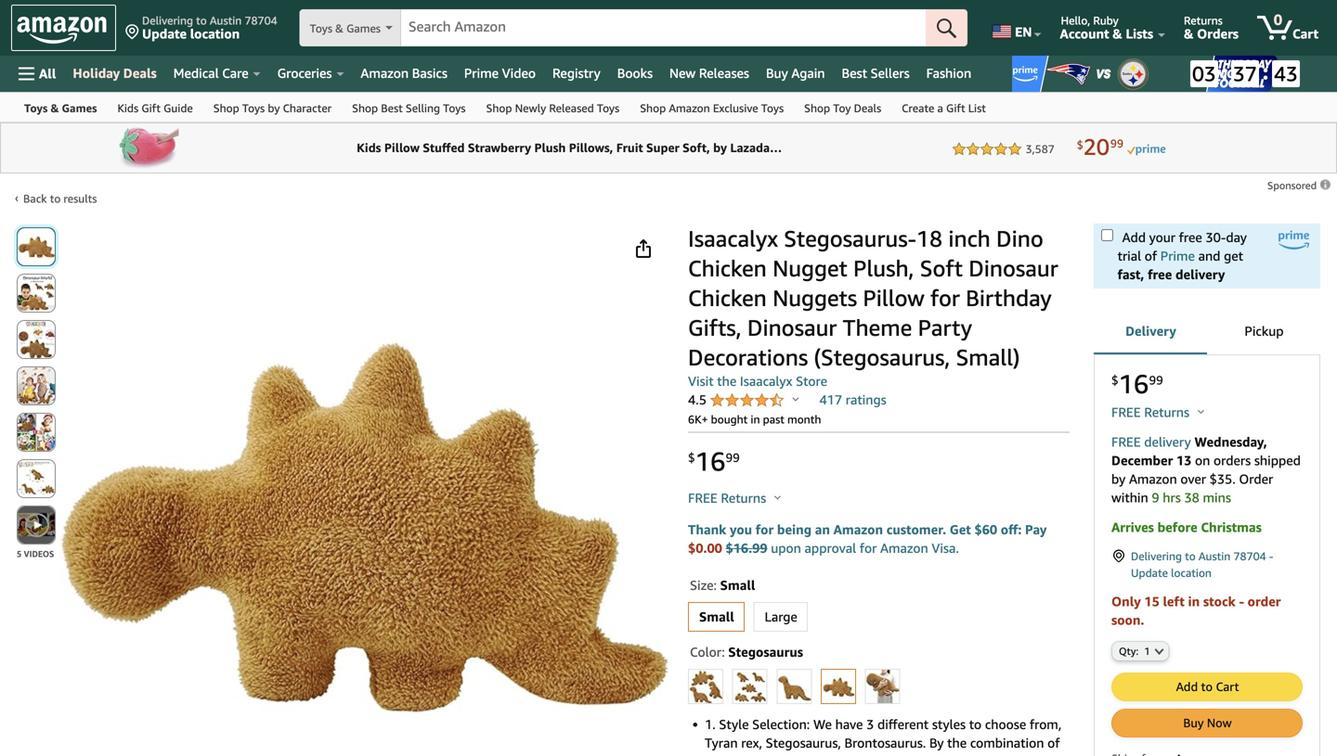 Task type: vqa. For each thing, say whether or not it's contained in the screenshot.
bottom 78704
yes



Task type: describe. For each thing, give the bounding box(es) containing it.
amazon basics link
[[352, 60, 456, 86]]

toy
[[833, 102, 851, 115]]

approval
[[805, 541, 856, 556]]

dino
[[997, 225, 1044, 252]]

stegosaurus
[[729, 645, 803, 660]]

& left lists
[[1113, 26, 1123, 41]]

before
[[1158, 520, 1198, 535]]

30-
[[1206, 230, 1226, 245]]

an
[[815, 522, 830, 538]]

size: small
[[690, 578, 755, 593]]

small inside small button
[[699, 610, 734, 625]]

shop toy deals
[[804, 102, 881, 115]]

books
[[617, 65, 653, 81]]

sellers
[[871, 65, 910, 81]]

registry
[[553, 65, 601, 81]]

the inside 1. style selection: we have 3 different styles to choose from, tyran rex, stegosaurus, brontosaurus. by the combination of different dinosaurs into each different dino nuggets pill
[[947, 736, 967, 751]]

past
[[763, 413, 785, 426]]

amazon down customer.
[[880, 541, 928, 556]]

and get fast, free delivery
[[1118, 248, 1244, 282]]

free for bottommost free returns button
[[688, 491, 718, 506]]

toys down "care" at the left top
[[242, 102, 265, 115]]

best inside the shop best selling toys link
[[381, 102, 403, 115]]

1 horizontal spatial 99
[[1149, 373, 1163, 388]]

each
[[846, 754, 874, 757]]

left
[[1163, 594, 1185, 610]]

1 vertical spatial free returns button
[[688, 489, 781, 508]]

delivering to austin 78704 - update location link
[[1112, 548, 1303, 582]]

holiday
[[73, 65, 120, 81]]

free inside and get fast, free delivery
[[1148, 267, 1172, 282]]

option group for color: stegosaurus
[[683, 666, 1070, 708]]

fashion link
[[918, 60, 980, 86]]

shop amazon exclusive toys link
[[630, 93, 794, 122]]

add for add to cart
[[1176, 680, 1198, 695]]

prime link
[[1161, 248, 1195, 264]]

0 horizontal spatial $
[[688, 451, 695, 465]]

5
[[17, 549, 22, 560]]

prime video link
[[456, 60, 544, 86]]

stegosaurus,
[[766, 736, 841, 751]]

kids gift guide
[[117, 102, 193, 115]]

patriots vs. steelers image
[[1012, 56, 1337, 92]]

& down all
[[51, 102, 59, 115]]

1 vertical spatial dinosaur
[[748, 314, 837, 341]]

0
[[1274, 11, 1283, 28]]

stegosaurus-
[[784, 225, 917, 252]]

0 vertical spatial small
[[720, 578, 755, 593]]

4.5 button
[[688, 392, 799, 410]]

for inside isaacalyx stegosaurus-18 inch dino chicken nugget plush, soft dinosaur chicken nuggets pillow for birthday gifts, dinosaur theme party decorations (stegosaurus, small) visit the isaacalyx store
[[931, 285, 960, 312]]

417 ratings
[[820, 392, 887, 408]]

shop toys by character link
[[203, 93, 342, 122]]

toys right selling
[[443, 102, 466, 115]]

6k+
[[688, 413, 708, 426]]

different down the brontosaurus.
[[877, 754, 929, 757]]

video
[[502, 65, 536, 81]]

orders
[[1214, 453, 1251, 469]]

9
[[1152, 490, 1160, 506]]

1 vertical spatial isaacalyx
[[740, 374, 793, 389]]

0 horizontal spatial cart
[[1216, 680, 1239, 695]]

Toys & Games search field
[[300, 9, 968, 48]]

isaacalyx stegosaurus-18 inch dino chicken nugget plush, soft dinosaur chicken nuggets pillow for birthday gifts, dinosaur theme party decorations (stegosaurus, small) image
[[60, 342, 669, 714]]

1 vertical spatial delivery
[[1144, 435, 1191, 450]]

back
[[23, 192, 47, 205]]

0 vertical spatial 16
[[1119, 369, 1149, 400]]

returns & orders
[[1184, 14, 1239, 41]]

registry link
[[544, 60, 609, 86]]

1 vertical spatial 99
[[726, 451, 740, 465]]

& inside returns & orders
[[1184, 26, 1194, 41]]

ruby
[[1094, 14, 1119, 27]]

0 vertical spatial isaacalyx
[[688, 225, 778, 252]]

5 videos
[[17, 549, 54, 560]]

tyrannosaurus rex image
[[866, 670, 900, 704]]

18
[[917, 225, 943, 252]]

month
[[788, 413, 821, 426]]

prime video
[[464, 65, 536, 81]]

0 horizontal spatial games
[[62, 102, 97, 115]]

orders
[[1197, 26, 1239, 41]]

sponsored
[[1268, 180, 1320, 192]]

rex,
[[741, 736, 762, 751]]

small)
[[956, 344, 1020, 371]]

arrives before christmas
[[1112, 520, 1262, 535]]

thank
[[688, 522, 727, 538]]

brontosaurus image
[[778, 670, 811, 704]]

buy again link
[[758, 60, 834, 86]]

2 vertical spatial for
[[860, 541, 877, 556]]

amazon image
[[17, 17, 107, 45]]

1 chicken from the top
[[688, 255, 767, 282]]

groceries link
[[269, 60, 352, 86]]

nuggets
[[962, 754, 1009, 757]]

order
[[1239, 472, 1274, 487]]

1 horizontal spatial $
[[1112, 373, 1119, 388]]

free for free delivery link
[[1112, 435, 1141, 450]]

qty: 1
[[1119, 646, 1150, 658]]

buy for buy again
[[766, 65, 788, 81]]

best inside best sellers link
[[842, 65, 867, 81]]

Add to Cart submit
[[1113, 674, 1302, 701]]

toys & games inside search field
[[310, 22, 381, 35]]

1 horizontal spatial deals
[[854, 102, 881, 115]]

trial
[[1118, 248, 1142, 264]]

theme
[[843, 314, 912, 341]]

update inside delivering to austin 78704 update location
[[142, 26, 187, 41]]

13
[[1177, 453, 1192, 469]]

0 vertical spatial dinosaur
[[969, 255, 1058, 282]]

results
[[64, 192, 97, 205]]

delivery link
[[1094, 308, 1207, 357]]

new releases link
[[661, 60, 758, 86]]

soft
[[920, 255, 963, 282]]

your
[[1149, 230, 1176, 245]]

by inside on orders shipped by amazon over $35. order within
[[1112, 472, 1126, 487]]

brontosaurus.
[[845, 736, 926, 751]]

78704 for update
[[245, 14, 277, 27]]

soon.
[[1112, 613, 1145, 628]]

0 horizontal spatial in
[[751, 413, 760, 426]]

toys & games link
[[14, 93, 107, 122]]

delivering for update
[[1131, 550, 1182, 563]]

isaacalyx stegosaurus-18 inch dino chicken nugget plush, soft dinosaur chicken nuggets pillow for birthday gifts, dinosaur theme party decorations (stegosaurus, small) visit the isaacalyx store
[[688, 225, 1058, 389]]

shop newly released toys
[[486, 102, 620, 115]]

1 vertical spatial toys & games
[[24, 102, 97, 115]]

Buy Now submit
[[1113, 710, 1302, 737]]

shop toys by character
[[213, 102, 332, 115]]

selling
[[406, 102, 440, 115]]

cart inside navigation "navigation"
[[1293, 26, 1319, 41]]

- inside "delivering to austin 78704 - update location"
[[1269, 550, 1274, 563]]

the inside isaacalyx stegosaurus-18 inch dino chicken nugget plush, soft dinosaur chicken nuggets pillow for birthday gifts, dinosaur theme party decorations (stegosaurus, small) visit the isaacalyx store
[[717, 374, 737, 389]]

leave feedback on sponsored ad element
[[1268, 180, 1333, 192]]

gift inside the kids gift guide link
[[141, 102, 161, 115]]

nugget
[[773, 255, 848, 282]]

shop amazon exclusive toys
[[640, 102, 784, 115]]

shop for shop toy deals
[[804, 102, 830, 115]]

1 : from the left
[[1222, 59, 1228, 84]]

6k+ bought in past month
[[688, 413, 821, 426]]

prime for the prime link in the right of the page
[[1161, 248, 1195, 264]]

character
[[283, 102, 332, 115]]

shop newly released toys link
[[476, 93, 630, 122]]

417 ratings link
[[820, 392, 887, 408]]

3
[[867, 717, 874, 733]]

visit
[[688, 374, 714, 389]]

37
[[1233, 61, 1257, 86]]

0 vertical spatial deals
[[123, 65, 157, 81]]

returns inside returns & orders
[[1184, 14, 1223, 27]]

0 vertical spatial free returns button
[[1112, 404, 1205, 422]]

5 packs dino image
[[733, 670, 767, 704]]

to for delivering to austin 78704 update location
[[196, 14, 207, 27]]

over
[[1181, 472, 1206, 487]]

care
[[222, 65, 249, 81]]

dropdown image
[[1155, 648, 1164, 656]]

account
[[1060, 26, 1109, 41]]

have
[[836, 717, 863, 733]]

on
[[1195, 453, 1210, 469]]

$16.99
[[726, 541, 768, 556]]



Task type: locate. For each thing, give the bounding box(es) containing it.
& inside search field
[[335, 22, 344, 35]]

groceries
[[277, 65, 332, 81]]

free returns up "you"
[[688, 491, 770, 506]]

1 vertical spatial buy
[[1184, 716, 1204, 731]]

1 horizontal spatial location
[[1171, 567, 1212, 580]]

: left 43
[[1263, 59, 1269, 84]]

pay
[[1025, 522, 1047, 538]]

by
[[930, 736, 944, 751]]

amazon inside 'link'
[[669, 102, 710, 115]]

a
[[938, 102, 943, 115]]

returns for bottommost free returns button
[[721, 491, 766, 506]]

add to cart
[[1176, 680, 1239, 695]]

hrs
[[1163, 490, 1181, 506]]

43
[[1274, 61, 1298, 86]]

1 vertical spatial small
[[699, 610, 734, 625]]

all
[[39, 66, 56, 81]]

1 vertical spatial in
[[1188, 594, 1200, 610]]

delivery
[[1176, 267, 1225, 282], [1144, 435, 1191, 450]]

1 horizontal spatial free returns button
[[1112, 404, 1205, 422]]

0 horizontal spatial the
[[717, 374, 737, 389]]

update up 15
[[1131, 567, 1168, 580]]

free returns up free delivery
[[1112, 405, 1193, 420]]

free returns for free returns button to the top
[[1112, 405, 1193, 420]]

1 horizontal spatial $ 16 99
[[1112, 369, 1163, 400]]

1 option group from the top
[[683, 599, 1070, 636]]

0 horizontal spatial free returns button
[[688, 489, 781, 508]]

to up the 'medical'
[[196, 14, 207, 27]]

plush,
[[854, 255, 914, 282]]

0 vertical spatial games
[[347, 22, 381, 35]]

shop down medical care link
[[213, 102, 239, 115]]

option group up tyrannosaurus rex icon
[[683, 599, 1070, 636]]

0 horizontal spatial 78704
[[245, 14, 277, 27]]

None checkbox
[[1101, 229, 1114, 241]]

1 vertical spatial free
[[1112, 435, 1141, 450]]

Search Amazon text field
[[401, 10, 926, 46]]

to up buy now at the right of the page
[[1201, 680, 1213, 695]]

1 vertical spatial prime
[[1161, 248, 1195, 264]]

$ 16 99 down delivery link
[[1112, 369, 1163, 400]]

0 vertical spatial location
[[190, 26, 240, 41]]

toys & games up groceries link
[[310, 22, 381, 35]]

0 horizontal spatial by
[[268, 102, 280, 115]]

of
[[1145, 248, 1157, 264], [1048, 736, 1060, 751]]

back to results link
[[23, 192, 97, 205]]

best
[[842, 65, 867, 81], [381, 102, 403, 115]]

1 vertical spatial free
[[1148, 267, 1172, 282]]

‹ back to results
[[15, 191, 97, 205]]

1 vertical spatial chicken
[[688, 285, 767, 312]]

to for delivering to austin 78704 - update location
[[1185, 550, 1196, 563]]

prime down your
[[1161, 248, 1195, 264]]

delivering down before
[[1131, 550, 1182, 563]]

0 horizontal spatial add
[[1122, 230, 1146, 245]]

returns up 03
[[1184, 14, 1223, 27]]

dinosaur up birthday
[[969, 255, 1058, 282]]

0 horizontal spatial $ 16 99
[[688, 446, 740, 477]]

to right styles
[[969, 717, 982, 733]]

videos
[[24, 549, 54, 560]]

new releases
[[670, 65, 749, 81]]

shop for shop toys by character
[[213, 102, 239, 115]]

to inside "delivering to austin 78704 - update location"
[[1185, 550, 1196, 563]]

1 horizontal spatial popover image
[[1198, 410, 1205, 414]]

by
[[268, 102, 280, 115], [1112, 472, 1126, 487]]

$ down delivery link
[[1112, 373, 1119, 388]]

gifts,
[[688, 314, 742, 341]]

to inside delivering to austin 78704 update location
[[196, 14, 207, 27]]

on orders shipped by amazon over $35. order within
[[1112, 453, 1301, 506]]

birthday
[[966, 285, 1052, 312]]

0 horizontal spatial popover image
[[775, 495, 781, 500]]

0 horizontal spatial 99
[[726, 451, 740, 465]]

navigation navigation
[[0, 0, 1337, 123]]

78704 for -
[[1234, 550, 1266, 563]]

austin for location
[[210, 14, 242, 27]]

games
[[347, 22, 381, 35], [62, 102, 97, 115]]

free up the prime link in the right of the page
[[1179, 230, 1203, 245]]

in left the past
[[751, 413, 760, 426]]

small
[[720, 578, 755, 593], [699, 610, 734, 625]]

shop for shop amazon exclusive toys
[[640, 102, 666, 115]]

free returns button up "you"
[[688, 489, 781, 508]]

the up dino
[[947, 736, 967, 751]]

free returns button up free delivery
[[1112, 404, 1205, 422]]

holiday deals link
[[64, 60, 165, 86]]

small down size: small on the right of page
[[699, 610, 734, 625]]

by left character
[[268, 102, 280, 115]]

add up trial at the right of page
[[1122, 230, 1146, 245]]

3 shop from the left
[[486, 102, 512, 115]]

gift right kids
[[141, 102, 161, 115]]

prime for prime video
[[464, 65, 499, 81]]

location up medical care at the left top
[[190, 26, 240, 41]]

deals up kids
[[123, 65, 157, 81]]

0 vertical spatial free
[[1112, 405, 1141, 420]]

prime inside prime video link
[[464, 65, 499, 81]]

toys right exclusive
[[761, 102, 784, 115]]

1 vertical spatial for
[[756, 522, 774, 538]]

delivery down and
[[1176, 267, 1225, 282]]

free delivery
[[1112, 435, 1191, 450]]

& up groceries link
[[335, 22, 344, 35]]

2 horizontal spatial for
[[931, 285, 960, 312]]

1 horizontal spatial free
[[1179, 230, 1203, 245]]

you
[[730, 522, 752, 538]]

buy for buy now
[[1184, 716, 1204, 731]]

buy left 'again'
[[766, 65, 788, 81]]

amazon inside on orders shipped by amazon over $35. order within
[[1129, 472, 1177, 487]]

1 horizontal spatial toys & games
[[310, 22, 381, 35]]

shop for shop best selling toys
[[352, 102, 378, 115]]

1 vertical spatial popover image
[[775, 495, 781, 500]]

4 shop from the left
[[640, 102, 666, 115]]

tab list
[[1094, 308, 1321, 357]]

en link
[[982, 5, 1050, 51]]

to right "back"
[[50, 192, 61, 205]]

delivery up 13
[[1144, 435, 1191, 450]]

holiday deals
[[73, 65, 157, 81]]

buy now
[[1184, 716, 1232, 731]]

to inside 1. style selection: we have 3 different styles to choose from, tyran rex, stegosaurus, brontosaurus. by the combination of different dinosaurs into each different dino nuggets pill
[[969, 717, 982, 733]]

free returns for bottommost free returns button
[[688, 491, 770, 506]]

to for add to cart
[[1201, 680, 1213, 695]]

1 horizontal spatial by
[[1112, 472, 1126, 487]]

releases
[[699, 65, 749, 81]]

free down the prime link in the right of the page
[[1148, 267, 1172, 282]]

toys inside search field
[[310, 22, 333, 35]]

and
[[1199, 248, 1221, 264]]

for right approval
[[860, 541, 877, 556]]

medical care link
[[165, 60, 269, 86]]

toys & games down all
[[24, 102, 97, 115]]

delivering inside "delivering to austin 78704 - update location"
[[1131, 550, 1182, 563]]

78704 down christmas
[[1234, 550, 1266, 563]]

delivering
[[142, 14, 193, 27], [1131, 550, 1182, 563]]

buy again
[[766, 65, 825, 81]]

stock
[[1204, 594, 1236, 610]]

0 horizontal spatial delivering
[[142, 14, 193, 27]]

isaacalyx up 4.5 button
[[740, 374, 793, 389]]

0 horizontal spatial -
[[1239, 594, 1245, 610]]

games down holiday at the top of the page
[[62, 102, 97, 115]]

austin up "care" at the left top
[[210, 14, 242, 27]]

0 vertical spatial cart
[[1293, 26, 1319, 41]]

0 vertical spatial free returns
[[1112, 405, 1193, 420]]

free for free returns button to the top
[[1112, 405, 1141, 420]]

popover image up being
[[775, 495, 781, 500]]

2 option group from the top
[[683, 666, 1070, 708]]

of inside add your free 30-day trial of
[[1145, 248, 1157, 264]]

1 vertical spatial the
[[947, 736, 967, 751]]

0 horizontal spatial austin
[[210, 14, 242, 27]]

1 vertical spatial returns
[[1144, 405, 1190, 420]]

amazon up "9"
[[1129, 472, 1177, 487]]

1 vertical spatial games
[[62, 102, 97, 115]]

option group for size: small
[[683, 599, 1070, 636]]

shop best selling toys link
[[342, 93, 476, 122]]

austin inside "delivering to austin 78704 - update location"
[[1199, 550, 1231, 563]]

from,
[[1030, 717, 1062, 733]]

kids gift guide link
[[107, 93, 203, 122]]

location inside "delivering to austin 78704 - update location"
[[1171, 567, 1212, 580]]

1 vertical spatial update
[[1131, 567, 1168, 580]]

isaacalyx
[[688, 225, 778, 252], [740, 374, 793, 389]]

fast,
[[1118, 267, 1145, 282]]

austin inside delivering to austin 78704 update location
[[210, 14, 242, 27]]

buy left "now"
[[1184, 716, 1204, 731]]

dinosaur down nuggets
[[748, 314, 837, 341]]

qty:
[[1119, 646, 1139, 658]]

for up the party
[[931, 285, 960, 312]]

account & lists
[[1060, 26, 1154, 41]]

add up buy now submit at the right bottom
[[1176, 680, 1198, 695]]

1 gift from the left
[[141, 102, 161, 115]]

option group up 3
[[683, 666, 1070, 708]]

to inside ‹ back to results
[[50, 192, 61, 205]]

the right visit
[[717, 374, 737, 389]]

new
[[670, 65, 696, 81]]

shop toy deals link
[[794, 93, 892, 122]]

released
[[549, 102, 594, 115]]

1 horizontal spatial update
[[1131, 567, 1168, 580]]

update inside "delivering to austin 78704 - update location"
[[1131, 567, 1168, 580]]

add
[[1122, 230, 1146, 245], [1176, 680, 1198, 695]]

shop left 'newly' on the top left of page
[[486, 102, 512, 115]]

0 horizontal spatial :
[[1222, 59, 1228, 84]]

1
[[1144, 646, 1150, 658]]

shop for shop newly released toys
[[486, 102, 512, 115]]

417
[[820, 392, 842, 408]]

0 vertical spatial by
[[268, 102, 280, 115]]

1 vertical spatial by
[[1112, 472, 1126, 487]]

shop best selling toys
[[352, 102, 466, 115]]

2 vertical spatial free
[[688, 491, 718, 506]]

5 shop from the left
[[804, 102, 830, 115]]

shop inside 'link'
[[640, 102, 666, 115]]

1 vertical spatial $
[[688, 451, 695, 465]]

0 vertical spatial popover image
[[1198, 410, 1205, 414]]

amazon prime logo image
[[1279, 231, 1309, 250]]

small right "size:"
[[720, 578, 755, 593]]

0 vertical spatial delivering
[[142, 14, 193, 27]]

78704 inside "delivering to austin 78704 - update location"
[[1234, 550, 1266, 563]]

popover image
[[793, 397, 799, 402]]

0 vertical spatial for
[[931, 285, 960, 312]]

hello, ruby
[[1061, 14, 1119, 27]]

delivery inside and get fast, free delivery
[[1176, 267, 1225, 282]]

0 horizontal spatial update
[[142, 26, 187, 41]]

free up thank
[[688, 491, 718, 506]]

best left sellers
[[842, 65, 867, 81]]

color: stegosaurus
[[690, 645, 803, 660]]

we
[[814, 717, 832, 733]]

isaacalyx up nugget
[[688, 225, 778, 252]]

& left orders
[[1184, 26, 1194, 41]]

in inside only 15 left in stock - order soon.
[[1188, 594, 1200, 610]]

None submit
[[926, 9, 968, 46], [18, 228, 55, 266], [18, 275, 55, 312], [18, 321, 55, 358], [18, 368, 55, 405], [18, 414, 55, 451], [18, 461, 55, 498], [18, 507, 55, 544], [926, 9, 968, 46], [18, 228, 55, 266], [18, 275, 55, 312], [18, 321, 55, 358], [18, 368, 55, 405], [18, 414, 55, 451], [18, 461, 55, 498], [18, 507, 55, 544]]

amazon up the shop best selling toys link on the left top
[[361, 65, 409, 81]]

$ down 6k+
[[688, 451, 695, 465]]

of down from,
[[1048, 736, 1060, 751]]

1 vertical spatial $ 16 99
[[688, 446, 740, 477]]

in right 'left'
[[1188, 594, 1200, 610]]

by inside navigation "navigation"
[[268, 102, 280, 115]]

cart
[[1293, 26, 1319, 41], [1216, 680, 1239, 695]]

toys up groceries link
[[310, 22, 333, 35]]

0 vertical spatial toys & games
[[310, 22, 381, 35]]

within
[[1112, 490, 1149, 506]]

1 horizontal spatial cart
[[1293, 26, 1319, 41]]

books link
[[609, 60, 661, 86]]

returns up "you"
[[721, 491, 766, 506]]

1 horizontal spatial 16
[[1119, 369, 1149, 400]]

1 horizontal spatial in
[[1188, 594, 1200, 610]]

free inside add your free 30-day trial of
[[1179, 230, 1203, 245]]

0 horizontal spatial location
[[190, 26, 240, 41]]

returns for free returns button to the top
[[1144, 405, 1190, 420]]

0 vertical spatial best
[[842, 65, 867, 81]]

1 horizontal spatial dinosaur
[[969, 255, 1058, 282]]

1 horizontal spatial of
[[1145, 248, 1157, 264]]

0 horizontal spatial 16
[[695, 446, 726, 477]]

1 horizontal spatial -
[[1269, 550, 1274, 563]]

4.5
[[688, 392, 710, 408]]

1 horizontal spatial best
[[842, 65, 867, 81]]

pillow
[[863, 285, 925, 312]]

austin for update
[[1199, 550, 1231, 563]]

0 horizontal spatial buy
[[766, 65, 788, 81]]

large button
[[755, 603, 807, 631]]

1 horizontal spatial games
[[347, 22, 381, 35]]

78704 up "care" at the left top
[[245, 14, 277, 27]]

option group containing small
[[683, 599, 1070, 636]]

get
[[1224, 248, 1244, 264]]

choose
[[985, 717, 1026, 733]]

0 vertical spatial $ 16 99
[[1112, 369, 1163, 400]]

delivering for location
[[142, 14, 193, 27]]

1 vertical spatial deals
[[854, 102, 881, 115]]

location inside delivering to austin 78704 update location
[[190, 26, 240, 41]]

gift
[[141, 102, 161, 115], [946, 102, 966, 115]]

1 vertical spatial free returns
[[688, 491, 770, 506]]

0 vertical spatial buy
[[766, 65, 788, 81]]

0 vertical spatial option group
[[683, 599, 1070, 636]]

cart up "now"
[[1216, 680, 1239, 695]]

nuggets
[[773, 285, 857, 312]]

returns up free delivery
[[1144, 405, 1190, 420]]

update up the 'medical'
[[142, 26, 187, 41]]

2 : from the left
[[1263, 59, 1269, 84]]

off:
[[1001, 522, 1022, 538]]

99 down bought
[[726, 451, 740, 465]]

$ 16 99 down bought
[[688, 446, 740, 477]]

shop
[[213, 102, 239, 115], [352, 102, 378, 115], [486, 102, 512, 115], [640, 102, 666, 115], [804, 102, 830, 115]]

option group
[[683, 599, 1070, 636], [683, 666, 1070, 708]]

austin down christmas
[[1199, 550, 1231, 563]]

1 vertical spatial of
[[1048, 736, 1060, 751]]

delivery
[[1126, 324, 1177, 339]]

stegosaurus image
[[822, 670, 855, 704]]

exclusive
[[713, 102, 758, 115]]

toys down all button
[[24, 102, 48, 115]]

2 shop from the left
[[352, 102, 378, 115]]

0 vertical spatial in
[[751, 413, 760, 426]]

16
[[1119, 369, 1149, 400], [695, 446, 726, 477]]

best left selling
[[381, 102, 403, 115]]

tab list containing delivery
[[1094, 308, 1321, 357]]

newly
[[515, 102, 546, 115]]

buy inside navigation "navigation"
[[766, 65, 788, 81]]

- up order in the bottom of the page
[[1269, 550, 1274, 563]]

0 horizontal spatial deals
[[123, 65, 157, 81]]

amazon up approval
[[834, 522, 883, 538]]

free up free delivery link
[[1112, 405, 1141, 420]]

free delivery link
[[1112, 435, 1191, 450]]

shop left the toy
[[804, 102, 830, 115]]

delivering up the 'medical'
[[142, 14, 193, 27]]

1 vertical spatial 78704
[[1234, 550, 1266, 563]]

popover image
[[1198, 410, 1205, 414], [775, 495, 781, 500]]

1 vertical spatial best
[[381, 102, 403, 115]]

: right 03
[[1222, 59, 1228, 84]]

color:
[[690, 645, 725, 660]]

0 vertical spatial delivery
[[1176, 267, 1225, 282]]

for right "you"
[[756, 522, 774, 538]]

bought
[[711, 413, 748, 426]]

1 horizontal spatial add
[[1176, 680, 1198, 695]]

toys inside 'link'
[[761, 102, 784, 115]]

amazon down new
[[669, 102, 710, 115]]

gift inside create a gift list link
[[946, 102, 966, 115]]

1 shop from the left
[[213, 102, 239, 115]]

1 horizontal spatial for
[[860, 541, 877, 556]]

78704 inside delivering to austin 78704 update location
[[245, 14, 277, 27]]

1 vertical spatial 16
[[695, 446, 726, 477]]

location up 'left'
[[1171, 567, 1212, 580]]

- inside only 15 left in stock - order soon.
[[1239, 594, 1245, 610]]

add for add your free 30-day trial of
[[1122, 230, 1146, 245]]

en
[[1015, 24, 1032, 39]]

games inside search field
[[347, 22, 381, 35]]

1 horizontal spatial prime
[[1161, 248, 1195, 264]]

0 vertical spatial 99
[[1149, 373, 1163, 388]]

1 vertical spatial austin
[[1199, 550, 1231, 563]]

free up "december"
[[1112, 435, 1141, 450]]

only
[[1112, 594, 1141, 610]]

2 gift from the left
[[946, 102, 966, 115]]

free returns button
[[1112, 404, 1205, 422], [688, 489, 781, 508]]

to down arrives before christmas
[[1185, 550, 1196, 563]]

2 chicken from the top
[[688, 285, 767, 312]]

0 horizontal spatial for
[[756, 522, 774, 538]]

pickup link
[[1207, 308, 1321, 357]]

3 packs dino image
[[689, 670, 723, 704]]

best sellers
[[842, 65, 910, 81]]

deals right the toy
[[854, 102, 881, 115]]

update
[[142, 26, 187, 41], [1131, 567, 1168, 580]]

popover image up wednesday, december 13
[[1198, 410, 1205, 414]]

buy
[[766, 65, 788, 81], [1184, 716, 1204, 731]]

games up amazon basics
[[347, 22, 381, 35]]

of right trial at the right of page
[[1145, 248, 1157, 264]]

of inside 1. style selection: we have 3 different styles to choose from, tyran rex, stegosaurus, brontosaurus. by the combination of different dinosaurs into each different dino nuggets pill
[[1048, 736, 1060, 751]]

cart right 0
[[1293, 26, 1319, 41]]

toys right released
[[597, 102, 620, 115]]

shop down books link at the left
[[640, 102, 666, 115]]

1 vertical spatial cart
[[1216, 680, 1239, 695]]

different up the brontosaurus.
[[878, 717, 929, 733]]

1 vertical spatial add
[[1176, 680, 1198, 695]]

0 vertical spatial of
[[1145, 248, 1157, 264]]

1 horizontal spatial gift
[[946, 102, 966, 115]]

shop down amazon basics link
[[352, 102, 378, 115]]

99 down delivery link
[[1149, 373, 1163, 388]]

0 vertical spatial prime
[[464, 65, 499, 81]]

shipped
[[1255, 453, 1301, 469]]

add inside add your free 30-day trial of
[[1122, 230, 1146, 245]]

selection:
[[752, 717, 810, 733]]

different down tyran
[[705, 754, 756, 757]]

0 vertical spatial free
[[1179, 230, 1203, 245]]

delivering inside delivering to austin 78704 update location
[[142, 14, 193, 27]]

16 down delivery link
[[1119, 369, 1149, 400]]

december
[[1112, 453, 1173, 469]]

gift right a at the right top of page
[[946, 102, 966, 115]]

16 down 6k+
[[695, 446, 726, 477]]



